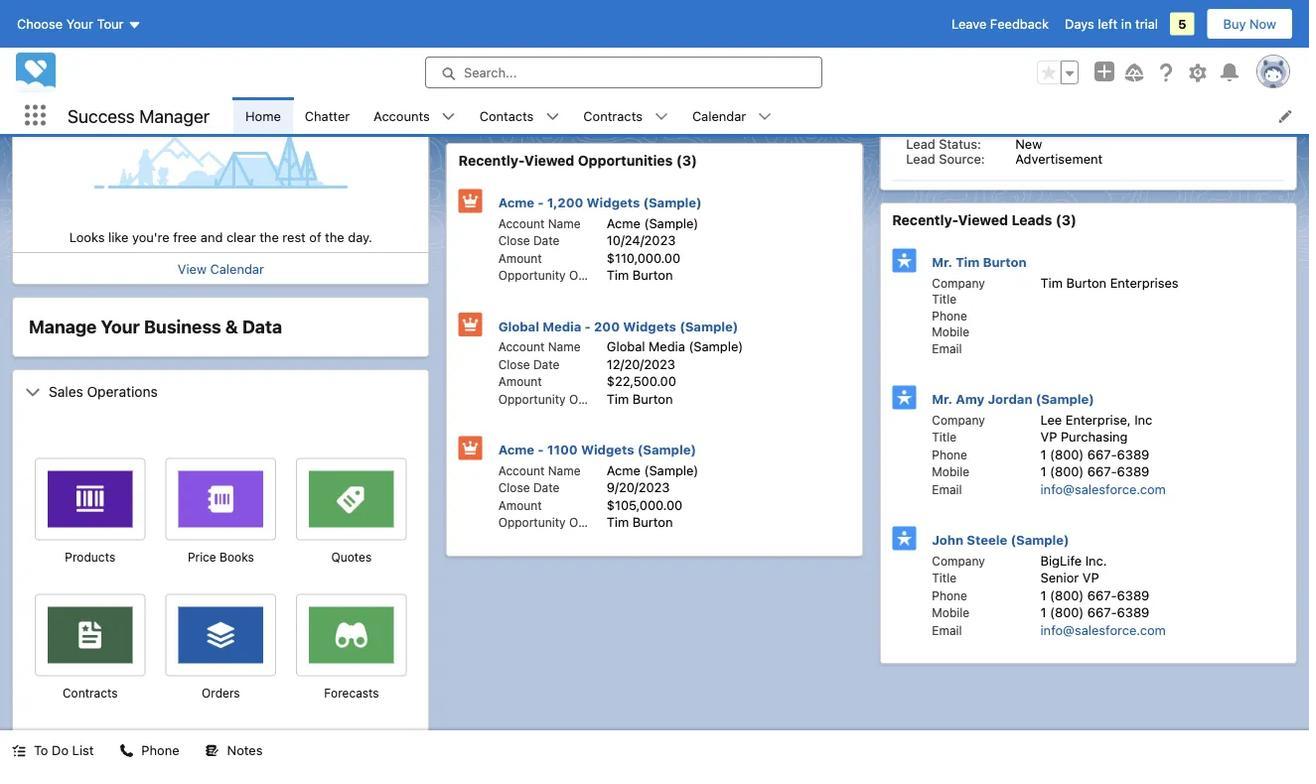 Task type: describe. For each thing, give the bounding box(es) containing it.
standard pricebook2 image
[[198, 471, 243, 522]]

12/20/2023
[[607, 357, 675, 372]]

acme (sample) for 9/20/2023
[[607, 463, 699, 478]]

jordan
[[988, 392, 1033, 407]]

contracts button
[[35, 685, 146, 703]]

account name for 1100
[[498, 464, 581, 478]]

technologies
[[1075, 121, 1154, 136]]

contracts list item
[[572, 97, 680, 134]]

days left in trial
[[1065, 16, 1158, 31]]

orders button
[[165, 685, 276, 703]]

name:
[[526, 62, 564, 76]]

company for steele
[[932, 554, 985, 568]]

account name:
[[473, 62, 564, 76]]

4 1 (800) 667-6389 from the top
[[1041, 605, 1150, 620]]

4 lead from the top
[[906, 151, 935, 166]]

text default image for calendar
[[758, 110, 772, 124]]

success
[[68, 105, 135, 126]]

info@salesforce.com for purchasing
[[1041, 482, 1166, 497]]

1 (800) from the top
[[1050, 447, 1084, 462]]

enterprises
[[1110, 275, 1179, 290]]

standard order image
[[198, 607, 243, 658]]

calendar inside 'list item'
[[692, 108, 746, 123]]

today's events
[[25, 58, 128, 74]]

close for acme - 1,200 widgets (sample)
[[498, 234, 530, 248]]

3 1 (800) 667-6389 from the top
[[1041, 588, 1150, 603]]

name for 1,200
[[548, 217, 581, 230]]

tim for acme - 1100 widgets (sample)
[[607, 515, 629, 530]]

standard forecasting3 image
[[329, 607, 374, 658]]

recently- for recently-viewed opportunities (3)
[[459, 152, 524, 169]]

global media - 200 widgets (sample)
[[498, 319, 738, 334]]

amount for acme - 1,200 widgets (sample)
[[498, 251, 542, 265]]

3 1 from the top
[[1041, 588, 1046, 603]]

standard contract image
[[68, 607, 113, 658]]

vp purchasing
[[1041, 430, 1128, 445]]

success manager
[[68, 105, 210, 126]]

1 667- from the top
[[1088, 447, 1117, 462]]

acme - 1100 widgets (sample) for account name
[[498, 443, 696, 457]]

contacts list item
[[468, 97, 572, 134]]

2 667- from the top
[[1088, 464, 1117, 479]]

accounts
[[374, 108, 430, 123]]

info@salesforce.com link for vp
[[1041, 623, 1166, 638]]

phone down amy
[[932, 448, 968, 462]]

0 horizontal spatial calendar
[[210, 261, 264, 276]]

date for -
[[533, 358, 560, 372]]

mr. for mr. amy jordan (sample)
[[932, 392, 953, 407]]

200
[[594, 319, 620, 334]]

amy
[[956, 392, 985, 407]]

recently-viewed leads (3)
[[892, 212, 1077, 228]]

amount for acme - 1100 widgets (sample)
[[498, 499, 542, 513]]

clear
[[226, 229, 256, 244]]

4 6389 from the top
[[1117, 605, 1150, 620]]

source: for advertisement
[[939, 151, 985, 166]]

events
[[82, 58, 128, 74]]

$105,000.00 for amount
[[607, 498, 683, 513]]

quotes button
[[296, 549, 407, 567]]

close for global media - 200 widgets (sample)
[[498, 358, 530, 372]]

9/20/2023 for close date
[[607, 480, 670, 495]]

advertisement
[[1016, 151, 1103, 166]]

date for 1100
[[533, 481, 560, 495]]

products button
[[35, 549, 146, 567]]

leave feedback link
[[952, 16, 1049, 31]]

2 lead from the top
[[906, 20, 935, 35]]

you're
[[132, 229, 170, 244]]

john steele (sample)
[[932, 533, 1069, 548]]

tim for global media - 200 widgets (sample)
[[607, 391, 629, 406]]

account for $105,000.00
[[473, 62, 522, 76]]

notes
[[227, 744, 263, 758]]

mobile for mr.
[[932, 465, 970, 479]]

lead source: for advertisement
[[906, 151, 985, 166]]

to
[[34, 744, 48, 758]]

buy now button
[[1206, 8, 1293, 40]]

looks
[[69, 229, 105, 244]]

manager
[[139, 105, 210, 126]]

universal
[[1016, 121, 1071, 136]]

(3) for recently-viewed leads (3)
[[1056, 212, 1077, 228]]

calendar list item
[[680, 97, 784, 134]]

text default image for to do list
[[12, 745, 26, 758]]

choose
[[17, 16, 63, 31]]

inc
[[1135, 412, 1153, 427]]

data
[[242, 316, 282, 338]]

view
[[178, 261, 207, 276]]

today's
[[25, 58, 78, 74]]

1 mobile from the top
[[932, 325, 970, 339]]

calendar link
[[680, 97, 758, 134]]

account for 10/24/2023
[[498, 217, 545, 230]]

universal technologies
[[1016, 121, 1154, 136]]

smith
[[950, 67, 995, 86]]

feedback
[[990, 16, 1049, 31]]

contracts inside "contracts" button
[[63, 687, 118, 701]]

standard quote image
[[329, 471, 374, 522]]

price
[[188, 551, 216, 565]]

john
[[932, 533, 964, 548]]

looks like you're free and clear the rest of the day.
[[69, 229, 372, 244]]

3 lead from the top
[[906, 136, 935, 151]]

burton for global media - 200 widgets (sample)
[[633, 391, 673, 406]]

free
[[173, 229, 197, 244]]

new for website
[[1016, 5, 1042, 20]]

list containing home
[[234, 97, 1309, 134]]

operations
[[87, 383, 158, 400]]

choose your tour
[[17, 16, 124, 31]]

phone inside button
[[141, 744, 179, 758]]

mobile for john
[[932, 606, 970, 620]]

5
[[1178, 16, 1187, 31]]

inc.
[[1085, 553, 1107, 568]]

company for tim
[[932, 276, 985, 290]]

opportunity for 1,200
[[498, 269, 566, 283]]

owner for $110,000.00
[[569, 269, 606, 283]]

left
[[1098, 16, 1118, 31]]

phone inside the title phone mobile email
[[932, 309, 968, 323]]

opportunities
[[578, 152, 673, 169]]

and
[[200, 229, 223, 244]]

text default image for accounts
[[442, 110, 456, 124]]

recently-viewed opportunities (3)
[[459, 152, 697, 169]]

1100 for name:
[[531, 37, 568, 56]]

close for acme - 1100 widgets (sample)
[[498, 481, 530, 495]]

$110,000.00
[[607, 250, 681, 265]]

$22,500.00
[[607, 374, 676, 389]]

trial
[[1135, 16, 1158, 31]]

contracts link
[[572, 97, 655, 134]]

chatter
[[305, 108, 350, 123]]

do
[[52, 744, 69, 758]]

andy
[[906, 67, 946, 86]]

opportunity owner tim burton for $110,000.00
[[498, 268, 673, 283]]

of
[[309, 229, 321, 244]]

your for manage
[[101, 316, 140, 338]]

opportunity owner tim burton for $22,500.00
[[498, 391, 673, 406]]

2 (800) from the top
[[1050, 464, 1084, 479]]

leads
[[1012, 212, 1052, 228]]

lee
[[1041, 412, 1062, 427]]

leave
[[952, 16, 987, 31]]

now
[[1250, 16, 1276, 31]]

leave feedback
[[952, 16, 1049, 31]]

senior
[[1041, 571, 1079, 586]]

company:
[[906, 121, 967, 136]]

amount:
[[473, 76, 523, 91]]

opportunity for 1100
[[498, 516, 566, 530]]

amount for global media - 200 widgets (sample)
[[498, 375, 542, 389]]

lee enterprise, inc
[[1041, 412, 1153, 427]]

date:
[[510, 91, 542, 106]]

1 1 from the top
[[1041, 447, 1046, 462]]

days
[[1065, 16, 1094, 31]]

widgets up global media (sample) at the top of the page
[[623, 319, 676, 334]]

view calendar link
[[178, 261, 264, 276]]

books
[[220, 551, 254, 565]]

3 667- from the top
[[1088, 588, 1117, 603]]

tour
[[97, 16, 124, 31]]

close date for acme - 1,200 widgets (sample)
[[498, 234, 560, 248]]

view calendar
[[178, 261, 264, 276]]

mr. tim burton
[[932, 255, 1027, 270]]

accounts list item
[[362, 97, 468, 134]]



Task type: locate. For each thing, give the bounding box(es) containing it.
text default image left sales
[[25, 385, 41, 401]]

name for 1100
[[548, 464, 581, 478]]

calendar down clear
[[210, 261, 264, 276]]

list
[[234, 97, 1309, 134]]

text default image inside contracts list item
[[655, 110, 668, 124]]

0 vertical spatial opportunity owner tim burton
[[498, 268, 673, 283]]

1 vertical spatial 9/20/2023
[[607, 480, 670, 495]]

0 vertical spatial owner
[[569, 269, 606, 283]]

0 vertical spatial your
[[66, 16, 93, 31]]

2 name from the top
[[548, 340, 581, 354]]

lead source: up the andy
[[906, 20, 985, 35]]

to do list button
[[0, 731, 106, 771]]

- for 9/20/2023
[[538, 443, 544, 457]]

info@salesforce.com down purchasing
[[1041, 482, 1166, 497]]

recently- for recently-viewed leads (3)
[[892, 212, 958, 228]]

3 email from the top
[[932, 624, 962, 638]]

home
[[245, 108, 281, 123]]

0 vertical spatial company
[[932, 276, 985, 290]]

0 vertical spatial info@salesforce.com
[[1041, 482, 1166, 497]]

company down amy
[[932, 413, 985, 427]]

0 vertical spatial email
[[932, 342, 962, 356]]

quotes
[[331, 551, 372, 565]]

email up john at the bottom right of the page
[[932, 483, 962, 497]]

2 the from the left
[[325, 229, 344, 244]]

1 vertical spatial 1100
[[547, 443, 578, 457]]

1 account name from the top
[[498, 217, 581, 230]]

mr. down the recently-viewed leads (3)
[[932, 255, 953, 270]]

1 vertical spatial title
[[932, 431, 957, 445]]

new for advertisement
[[1016, 136, 1042, 151]]

opportunity
[[498, 269, 566, 283], [498, 392, 566, 406], [498, 516, 566, 530]]

widgets
[[572, 37, 636, 56], [587, 195, 640, 210], [623, 319, 676, 334], [581, 443, 634, 457]]

0 vertical spatial $105,000.00
[[582, 76, 658, 91]]

purchasing
[[1061, 430, 1128, 445]]

1 vertical spatial source:
[[939, 151, 985, 166]]

notes button
[[193, 731, 275, 771]]

1 vertical spatial mr.
[[932, 392, 953, 407]]

2 vertical spatial close date
[[498, 481, 560, 495]]

global media (sample)
[[607, 339, 743, 354]]

0 vertical spatial lead source:
[[906, 20, 985, 35]]

global left 200
[[498, 319, 539, 334]]

info@salesforce.com link down purchasing
[[1041, 482, 1166, 497]]

0 horizontal spatial viewed
[[524, 152, 575, 169]]

(3) for recently-viewed opportunities (3)
[[676, 152, 697, 169]]

0 vertical spatial vp
[[1041, 430, 1057, 445]]

0 vertical spatial title
[[932, 293, 957, 306]]

1 name from the top
[[548, 217, 581, 230]]

1 vertical spatial info@salesforce.com
[[1041, 623, 1166, 638]]

1 opportunity from the top
[[498, 269, 566, 283]]

account name for -
[[498, 340, 581, 354]]

2 info@salesforce.com link from the top
[[1041, 623, 1166, 638]]

manage
[[29, 316, 97, 338]]

1 vertical spatial global
[[607, 339, 645, 354]]

vp
[[1041, 430, 1057, 445], [1083, 571, 1099, 586]]

phone down mr. tim burton
[[932, 309, 968, 323]]

&
[[225, 316, 238, 338]]

1 new from the top
[[1016, 5, 1042, 20]]

2 1 (800) 667-6389 from the top
[[1041, 464, 1150, 479]]

group
[[1037, 61, 1079, 84]]

1 vertical spatial account name
[[498, 340, 581, 354]]

0 vertical spatial mr.
[[932, 255, 953, 270]]

text default image inside accounts list item
[[442, 110, 456, 124]]

mobile
[[932, 325, 970, 339], [932, 465, 970, 479], [932, 606, 970, 620]]

1 vertical spatial viewed
[[958, 212, 1008, 228]]

0 horizontal spatial recently-
[[459, 152, 524, 169]]

0 vertical spatial date
[[533, 234, 560, 248]]

2 close date from the top
[[498, 358, 560, 372]]

2 title from the top
[[932, 431, 957, 445]]

info@salesforce.com link
[[1041, 482, 1166, 497], [1041, 623, 1166, 638]]

0 vertical spatial new
[[1016, 5, 1042, 20]]

mobile down john at the bottom right of the page
[[932, 606, 970, 620]]

2 vertical spatial name
[[548, 464, 581, 478]]

account for 12/20/2023
[[498, 340, 545, 354]]

text default image inside sales operations dropdown button
[[25, 385, 41, 401]]

contracts up list
[[63, 687, 118, 701]]

phone
[[932, 309, 968, 323], [932, 448, 968, 462], [932, 589, 968, 603], [141, 744, 179, 758]]

calendar
[[692, 108, 746, 123], [210, 261, 264, 276]]

text default image inside notes button
[[205, 745, 219, 758]]

accounts link
[[362, 97, 442, 134]]

(sample)
[[640, 37, 710, 56], [619, 62, 674, 76], [999, 67, 1070, 86], [643, 195, 702, 210], [644, 216, 699, 230], [680, 319, 738, 334], [689, 339, 743, 354], [1036, 392, 1095, 407], [638, 443, 696, 457], [644, 463, 699, 478], [1011, 533, 1069, 548]]

1 the from the left
[[259, 229, 279, 244]]

viewed up mr. tim burton
[[958, 212, 1008, 228]]

contracts
[[583, 108, 643, 123], [63, 687, 118, 701]]

new left days
[[1016, 5, 1042, 20]]

3 company from the top
[[932, 554, 985, 568]]

0 vertical spatial global
[[498, 319, 539, 334]]

info@salesforce.com link for purchasing
[[1041, 482, 1166, 497]]

mobile up amy
[[932, 325, 970, 339]]

company
[[932, 276, 985, 290], [932, 413, 985, 427], [932, 554, 985, 568]]

4 (800) from the top
[[1050, 605, 1084, 620]]

9/20/2023 for close date:
[[582, 91, 645, 106]]

mr. amy jordan (sample)
[[932, 392, 1095, 407]]

global down global media - 200 widgets (sample)
[[607, 339, 645, 354]]

3 (800) from the top
[[1050, 588, 1084, 603]]

text default image for sales operations
[[25, 385, 41, 401]]

close date for global media - 200 widgets (sample)
[[498, 358, 560, 372]]

choose your tour button
[[16, 8, 143, 40]]

2 email from the top
[[932, 483, 962, 497]]

1 horizontal spatial media
[[649, 339, 685, 354]]

email for mr.
[[932, 483, 962, 497]]

text default image
[[25, 385, 41, 401], [12, 745, 26, 758], [120, 745, 133, 758], [205, 745, 219, 758]]

2 vertical spatial title
[[932, 572, 957, 586]]

3 owner from the top
[[569, 516, 606, 530]]

acme - 1100 widgets (sample) for account name:
[[473, 37, 710, 56]]

contracts inside contracts link
[[583, 108, 643, 123]]

0 horizontal spatial (3)
[[676, 152, 697, 169]]

owner for $22,500.00
[[569, 392, 606, 406]]

1 vertical spatial calendar
[[210, 261, 264, 276]]

2 vertical spatial account name
[[498, 464, 581, 478]]

price books
[[188, 551, 254, 565]]

- for 10/24/2023
[[538, 195, 544, 210]]

1 vertical spatial info@salesforce.com link
[[1041, 623, 1166, 638]]

close date:
[[473, 91, 542, 106]]

buy
[[1223, 16, 1246, 31]]

1 email from the top
[[932, 342, 962, 356]]

2 lead status: from the top
[[906, 136, 981, 151]]

1 vertical spatial your
[[101, 316, 140, 338]]

0 vertical spatial mobile
[[932, 325, 970, 339]]

$105,000.00 for amount:
[[582, 76, 658, 91]]

opportunity for -
[[498, 392, 566, 406]]

0 vertical spatial account name
[[498, 217, 581, 230]]

text default image inside phone button
[[120, 745, 133, 758]]

price books button
[[165, 549, 276, 567]]

email up amy
[[932, 342, 962, 356]]

title phone mobile email
[[932, 293, 970, 356]]

1 lead status: from the top
[[906, 5, 981, 20]]

acme - 1100 widgets (sample) down $22,500.00
[[498, 443, 696, 457]]

text default image right list
[[120, 745, 133, 758]]

2 owner from the top
[[569, 392, 606, 406]]

title down mr. tim burton
[[932, 293, 957, 306]]

source: up 'smith'
[[939, 20, 985, 35]]

0 horizontal spatial global
[[498, 319, 539, 334]]

recently- down contacts "link"
[[459, 152, 524, 169]]

date
[[533, 234, 560, 248], [533, 358, 560, 372], [533, 481, 560, 495]]

text default image for contracts
[[655, 110, 668, 124]]

3 amount from the top
[[498, 499, 542, 513]]

lead
[[906, 5, 935, 20], [906, 20, 935, 35], [906, 136, 935, 151], [906, 151, 935, 166]]

1 horizontal spatial recently-
[[892, 212, 958, 228]]

4 667- from the top
[[1088, 605, 1117, 620]]

business
[[144, 316, 221, 338]]

your right the manage
[[101, 316, 140, 338]]

lead status: down the andy
[[906, 136, 981, 151]]

1 horizontal spatial (3)
[[1056, 212, 1077, 228]]

title
[[932, 293, 957, 306], [932, 431, 957, 445], [932, 572, 957, 586]]

1 text default image from the left
[[442, 110, 456, 124]]

title for john
[[932, 572, 957, 586]]

account name for 1,200
[[498, 217, 581, 230]]

2 mr. from the top
[[932, 392, 953, 407]]

buy now
[[1223, 16, 1276, 31]]

1 vertical spatial acme - 1100 widgets (sample)
[[498, 443, 696, 457]]

1 info@salesforce.com link from the top
[[1041, 482, 1166, 497]]

667-
[[1088, 447, 1117, 462], [1088, 464, 1117, 479], [1088, 588, 1117, 603], [1088, 605, 1117, 620]]

4 1 from the top
[[1041, 605, 1046, 620]]

1 vertical spatial opportunity owner tim burton
[[498, 391, 673, 406]]

2 6389 from the top
[[1117, 464, 1150, 479]]

viewed for opportunities
[[524, 152, 575, 169]]

acme (sample) for $105,000.00
[[582, 62, 674, 76]]

home link
[[234, 97, 293, 134]]

like
[[108, 229, 129, 244]]

2 date from the top
[[533, 358, 560, 372]]

text default image left 'to'
[[12, 745, 26, 758]]

1 vertical spatial new
[[1016, 136, 1042, 151]]

2 vertical spatial date
[[533, 481, 560, 495]]

0 horizontal spatial contracts
[[63, 687, 118, 701]]

source: for website
[[939, 20, 985, 35]]

status: down 'smith'
[[939, 136, 981, 151]]

text default image inside to do list button
[[12, 745, 26, 758]]

orders
[[202, 687, 240, 701]]

phone left notes button
[[141, 744, 179, 758]]

text default image inside contacts list item
[[546, 110, 560, 124]]

1 horizontal spatial viewed
[[958, 212, 1008, 228]]

text default image inside calendar 'list item'
[[758, 110, 772, 124]]

0 vertical spatial (3)
[[676, 152, 697, 169]]

0 horizontal spatial your
[[66, 16, 93, 31]]

lead status: for advertisement
[[906, 136, 981, 151]]

source: down the company:
[[939, 151, 985, 166]]

1 vertical spatial company
[[932, 413, 985, 427]]

1 vertical spatial date
[[533, 358, 560, 372]]

3 date from the top
[[533, 481, 560, 495]]

3 mobile from the top
[[932, 606, 970, 620]]

your for choose
[[66, 16, 93, 31]]

6389
[[1117, 447, 1150, 462], [1117, 464, 1150, 479], [1117, 588, 1150, 603], [1117, 605, 1150, 620]]

1 vertical spatial lead status:
[[906, 136, 981, 151]]

media left 200
[[543, 319, 581, 334]]

email for john
[[932, 624, 962, 638]]

new up leads
[[1016, 136, 1042, 151]]

2 lead source: from the top
[[906, 151, 985, 166]]

sales operations
[[49, 383, 158, 400]]

acme - 1100 widgets (sample)
[[473, 37, 710, 56], [498, 443, 696, 457]]

status: left feedback
[[939, 5, 981, 20]]

3 account name from the top
[[498, 464, 581, 478]]

biglife inc.
[[1041, 553, 1107, 568]]

info@salesforce.com down senior vp
[[1041, 623, 1166, 638]]

2 vertical spatial opportunity owner tim burton
[[498, 515, 673, 530]]

owner for $105,000.00
[[569, 516, 606, 530]]

the left rest
[[259, 229, 279, 244]]

1 vertical spatial recently-
[[892, 212, 958, 228]]

2 vertical spatial company
[[932, 554, 985, 568]]

media for (sample)
[[649, 339, 685, 354]]

0 vertical spatial opportunity
[[498, 269, 566, 283]]

1 vertical spatial lead source:
[[906, 151, 985, 166]]

1 horizontal spatial the
[[325, 229, 344, 244]]

phone down john at the bottom right of the page
[[932, 589, 968, 603]]

your left the tour
[[66, 16, 93, 31]]

info@salesforce.com
[[1041, 482, 1166, 497], [1041, 623, 1166, 638]]

(800)
[[1050, 447, 1084, 462], [1050, 464, 1084, 479], [1050, 588, 1084, 603], [1050, 605, 1084, 620]]

date for 1,200
[[533, 234, 560, 248]]

amount
[[498, 251, 542, 265], [498, 375, 542, 389], [498, 499, 542, 513]]

(3) down calendar link
[[676, 152, 697, 169]]

calendar right contracts list item
[[692, 108, 746, 123]]

andy smith (sample)
[[906, 67, 1070, 86]]

sales operations button
[[13, 371, 429, 413]]

info@salesforce.com for vp
[[1041, 623, 1166, 638]]

widgets for $105,000.00
[[572, 37, 636, 56]]

burton for acme - 1,200 widgets (sample)
[[633, 268, 673, 283]]

lead source: for website
[[906, 20, 985, 35]]

biglife
[[1041, 553, 1082, 568]]

text default image for phone
[[120, 745, 133, 758]]

1 vertical spatial email
[[932, 483, 962, 497]]

text default image left notes
[[205, 745, 219, 758]]

2 amount from the top
[[498, 375, 542, 389]]

0 vertical spatial status:
[[939, 5, 981, 20]]

1 vertical spatial opportunity
[[498, 392, 566, 406]]

2 source: from the top
[[939, 151, 985, 166]]

2 vertical spatial acme (sample)
[[607, 463, 699, 478]]

1 source: from the top
[[939, 20, 985, 35]]

senior vp
[[1041, 571, 1099, 586]]

company down mr. tim burton
[[932, 276, 985, 290]]

recently-
[[459, 152, 524, 169], [892, 212, 958, 228]]

2 text default image from the left
[[546, 110, 560, 124]]

2 mobile from the top
[[932, 465, 970, 479]]

0 vertical spatial lead status:
[[906, 5, 981, 20]]

mobile up john at the bottom right of the page
[[932, 465, 970, 479]]

1 vertical spatial vp
[[1083, 571, 1099, 586]]

0 vertical spatial contracts
[[583, 108, 643, 123]]

contracts down "search..." button
[[583, 108, 643, 123]]

1 owner from the top
[[569, 269, 606, 283]]

1 horizontal spatial vp
[[1083, 571, 1099, 586]]

1 info@salesforce.com from the top
[[1041, 482, 1166, 497]]

close
[[473, 91, 506, 106], [498, 234, 530, 248], [498, 358, 530, 372], [498, 481, 530, 495]]

1 amount from the top
[[498, 251, 542, 265]]

2 opportunity from the top
[[498, 392, 566, 406]]

tim
[[956, 255, 980, 270], [607, 268, 629, 283], [1041, 275, 1063, 290], [607, 391, 629, 406], [607, 515, 629, 530]]

media for -
[[543, 319, 581, 334]]

1 vertical spatial status:
[[939, 136, 981, 151]]

text default image for contacts
[[546, 110, 560, 124]]

2 info@salesforce.com from the top
[[1041, 623, 1166, 638]]

company down john at the bottom right of the page
[[932, 554, 985, 568]]

- for $105,000.00
[[520, 37, 527, 56]]

forecasts
[[324, 687, 379, 701]]

1100 for name
[[547, 443, 578, 457]]

email inside the title phone mobile email
[[932, 342, 962, 356]]

0 vertical spatial 1100
[[531, 37, 568, 56]]

1 lead source: from the top
[[906, 20, 985, 35]]

0 vertical spatial calendar
[[692, 108, 746, 123]]

1 1 (800) 667-6389 from the top
[[1041, 447, 1150, 462]]

1 vertical spatial name
[[548, 340, 581, 354]]

rest
[[282, 229, 306, 244]]

0 vertical spatial source:
[[939, 20, 985, 35]]

list
[[72, 744, 94, 758]]

acme (sample) up contracts list item
[[582, 62, 674, 76]]

1 mr. from the top
[[932, 255, 953, 270]]

0 vertical spatial viewed
[[524, 152, 575, 169]]

1 status: from the top
[[939, 5, 981, 20]]

1 vertical spatial (3)
[[1056, 212, 1077, 228]]

lead status: up the andy
[[906, 5, 981, 20]]

title inside the title phone mobile email
[[932, 293, 957, 306]]

0 vertical spatial recently-
[[459, 152, 524, 169]]

global for global media - 200 widgets (sample)
[[498, 319, 539, 334]]

3 6389 from the top
[[1117, 588, 1150, 603]]

widgets for 9/20/2023
[[581, 443, 634, 457]]

1 vertical spatial acme (sample)
[[607, 216, 699, 230]]

widgets up "search..." button
[[572, 37, 636, 56]]

the
[[259, 229, 279, 244], [325, 229, 344, 244]]

recently- up mr. tim burton
[[892, 212, 958, 228]]

1 vertical spatial close date
[[498, 358, 560, 372]]

enterprise,
[[1066, 412, 1131, 427]]

1 lead from the top
[[906, 5, 935, 20]]

media up 12/20/2023
[[649, 339, 685, 354]]

status: for website
[[939, 5, 981, 20]]

lead source: down the company:
[[906, 151, 985, 166]]

0 horizontal spatial media
[[543, 319, 581, 334]]

close date for acme - 1100 widgets (sample)
[[498, 481, 560, 495]]

2 vertical spatial opportunity
[[498, 516, 566, 530]]

viewed up 1,200
[[524, 152, 575, 169]]

the right the of at left
[[325, 229, 344, 244]]

tim for acme - 1,200 widgets (sample)
[[607, 268, 629, 283]]

name
[[548, 217, 581, 230], [548, 340, 581, 354], [548, 464, 581, 478]]

1 (800) 667-6389
[[1041, 447, 1150, 462], [1041, 464, 1150, 479], [1041, 588, 1150, 603], [1041, 605, 1150, 620]]

status:
[[939, 5, 981, 20], [939, 136, 981, 151]]

1 vertical spatial contracts
[[63, 687, 118, 701]]

0 vertical spatial media
[[543, 319, 581, 334]]

lead status: for website
[[906, 5, 981, 20]]

3 title from the top
[[932, 572, 957, 586]]

3 opportunity owner tim burton from the top
[[498, 515, 673, 530]]

tim burton enterprises
[[1041, 275, 1179, 290]]

0 vertical spatial acme (sample)
[[582, 62, 674, 76]]

account name
[[498, 217, 581, 230], [498, 340, 581, 354], [498, 464, 581, 478]]

widgets for 10/24/2023
[[587, 195, 640, 210]]

0 vertical spatial acme - 1100 widgets (sample)
[[473, 37, 710, 56]]

global for global media (sample)
[[607, 339, 645, 354]]

email down john at the bottom right of the page
[[932, 624, 962, 638]]

1 title from the top
[[932, 293, 957, 306]]

0 horizontal spatial the
[[259, 229, 279, 244]]

acme - 1100 widgets (sample) up "search..." button
[[473, 37, 710, 56]]

your inside dropdown button
[[66, 16, 93, 31]]

0 vertical spatial amount
[[498, 251, 542, 265]]

1 date from the top
[[533, 234, 560, 248]]

1 close date from the top
[[498, 234, 560, 248]]

vp down lee
[[1041, 430, 1057, 445]]

widgets down $22,500.00
[[581, 443, 634, 457]]

1 horizontal spatial contracts
[[583, 108, 643, 123]]

(3) right leads
[[1056, 212, 1077, 228]]

account for 9/20/2023
[[498, 464, 545, 478]]

info@salesforce.com link down senior vp
[[1041, 623, 1166, 638]]

text default image
[[442, 110, 456, 124], [546, 110, 560, 124], [655, 110, 668, 124], [758, 110, 772, 124]]

mr.
[[932, 255, 953, 270], [932, 392, 953, 407]]

0 vertical spatial info@salesforce.com link
[[1041, 482, 1166, 497]]

standard product2 image
[[68, 471, 113, 522]]

1,200
[[547, 195, 583, 210]]

2 vertical spatial mobile
[[932, 606, 970, 620]]

1 6389 from the top
[[1117, 447, 1150, 462]]

name for -
[[548, 340, 581, 354]]

steele
[[967, 533, 1008, 548]]

1 company from the top
[[932, 276, 985, 290]]

2 opportunity owner tim burton from the top
[[498, 391, 673, 406]]

2 vertical spatial email
[[932, 624, 962, 638]]

acme (sample) down $22,500.00
[[607, 463, 699, 478]]

1 vertical spatial owner
[[569, 392, 606, 406]]

10/24/2023
[[607, 233, 676, 248]]

0 vertical spatial close date
[[498, 234, 560, 248]]

3 name from the top
[[548, 464, 581, 478]]

acme (sample) for 10/24/2023
[[607, 216, 699, 230]]

2 account name from the top
[[498, 340, 581, 354]]

1 horizontal spatial your
[[101, 316, 140, 338]]

2 1 from the top
[[1041, 464, 1046, 479]]

3 close date from the top
[[498, 481, 560, 495]]

0 vertical spatial name
[[548, 217, 581, 230]]

title down john at the bottom right of the page
[[932, 572, 957, 586]]

acme - 1,200 widgets (sample)
[[498, 195, 702, 210]]

0 vertical spatial 9/20/2023
[[582, 91, 645, 106]]

mr. left amy
[[932, 392, 953, 407]]

4 text default image from the left
[[758, 110, 772, 124]]

website
[[1016, 20, 1064, 35]]

2 status: from the top
[[939, 136, 981, 151]]

products
[[65, 551, 115, 565]]

text default image for notes
[[205, 745, 219, 758]]

2 company from the top
[[932, 413, 985, 427]]

forecasts button
[[296, 685, 407, 703]]

1 vertical spatial mobile
[[932, 465, 970, 479]]

0 horizontal spatial vp
[[1041, 430, 1057, 445]]

1 horizontal spatial global
[[607, 339, 645, 354]]

1 horizontal spatial calendar
[[692, 108, 746, 123]]

2 vertical spatial owner
[[569, 516, 606, 530]]

1 opportunity owner tim burton from the top
[[498, 268, 673, 283]]

1 vertical spatial amount
[[498, 375, 542, 389]]

acme (sample) up 10/24/2023 on the top
[[607, 216, 699, 230]]

mr. for mr. tim burton
[[932, 255, 953, 270]]

3 text default image from the left
[[655, 110, 668, 124]]

phone button
[[108, 731, 191, 771]]

company for amy
[[932, 413, 985, 427]]

status: for advertisement
[[939, 136, 981, 151]]

2 vertical spatial amount
[[498, 499, 542, 513]]

3 opportunity from the top
[[498, 516, 566, 530]]

contacts
[[480, 108, 534, 123]]

in
[[1121, 16, 1132, 31]]

title for mr.
[[932, 431, 957, 445]]

title down amy
[[932, 431, 957, 445]]

viewed for leads
[[958, 212, 1008, 228]]

vp down "inc."
[[1083, 571, 1099, 586]]

2 new from the top
[[1016, 136, 1042, 151]]

search... button
[[425, 57, 823, 88]]

global
[[498, 319, 539, 334], [607, 339, 645, 354]]

opportunity owner tim burton for $105,000.00
[[498, 515, 673, 530]]

widgets down opportunities
[[587, 195, 640, 210]]

burton for acme - 1100 widgets (sample)
[[633, 515, 673, 530]]

1 vertical spatial media
[[649, 339, 685, 354]]



Task type: vqa. For each thing, say whether or not it's contained in the screenshot.
Biglife Inc.
yes



